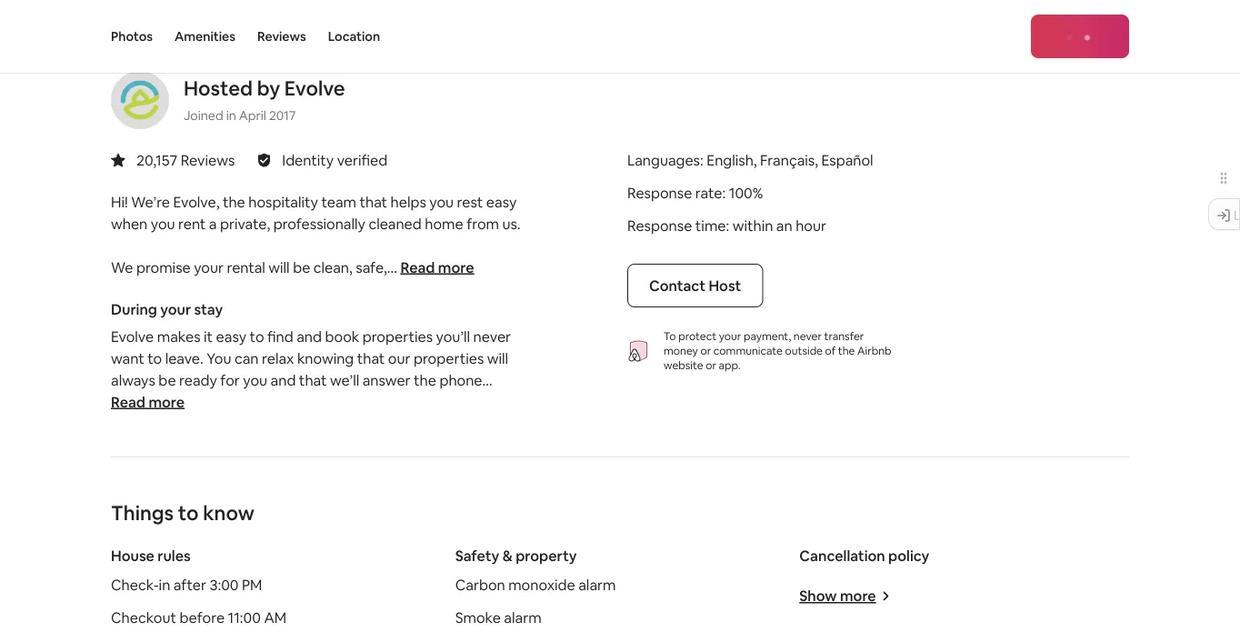 Task type: describe. For each thing, give the bounding box(es) containing it.
0 vertical spatial will
[[269, 258, 290, 276]]

things to know
[[111, 500, 254, 526]]

response rate : 100%
[[627, 183, 763, 202]]

promise
[[136, 258, 191, 276]]

evolve inside during your stay evolve makes it easy to find and book properties you'll never want to leave. you can relax knowing that our properties will always be ready for you and that we'll answer the phone… read more
[[111, 327, 154, 346]]

an
[[776, 216, 793, 235]]

0 vertical spatial :
[[700, 151, 704, 169]]

home
[[425, 214, 463, 233]]

smoke alarm
[[455, 608, 542, 627]]

location
[[328, 28, 380, 45]]

host
[[709, 276, 741, 295]]

3:00
[[210, 575, 239, 594]]

you'll
[[436, 327, 470, 346]]

amenities button
[[175, 0, 236, 73]]

languages
[[627, 151, 700, 169]]

phone…
[[440, 371, 493, 389]]

read inside during your stay evolve makes it easy to find and book properties you'll never want to leave. you can relax knowing that our properties will always be ready for you and that we'll answer the phone… read more
[[111, 392, 145, 411]]

rules
[[158, 546, 191, 565]]

reviews button
[[257, 0, 306, 73]]

français,
[[760, 151, 818, 169]]

answer
[[363, 371, 411, 389]]

hosted by evolve joined in april 2017
[[184, 75, 345, 124]]

&
[[503, 546, 513, 565]]

joined
[[184, 107, 223, 124]]

we're
[[131, 192, 170, 211]]

we
[[111, 258, 133, 276]]

rental
[[227, 258, 265, 276]]

safety
[[455, 546, 499, 565]]

rate
[[696, 183, 723, 202]]

a
[[209, 214, 217, 233]]

show more
[[800, 587, 876, 605]]

we'll
[[330, 371, 359, 389]]

0 horizontal spatial alarm
[[504, 608, 542, 627]]

hi!
[[111, 192, 128, 211]]

april
[[239, 107, 266, 124]]

response for response rate
[[627, 183, 692, 202]]

the inside to protect your payment, never transfer money or communicate outside of the airbnb website or app.
[[838, 344, 855, 358]]

by
[[257, 75, 280, 101]]

20,157
[[136, 151, 177, 169]]

more for show more
[[840, 587, 876, 605]]

1 vertical spatial or
[[706, 358, 717, 372]]

within
[[733, 216, 773, 235]]

1 vertical spatial in
[[159, 575, 170, 594]]

hi! we're evolve, the hospitality team that helps you rest easy when you rent a private, professionally cleaned home from us.
[[111, 192, 521, 233]]

house
[[111, 546, 154, 565]]

stay
[[194, 300, 223, 318]]

100%
[[729, 183, 763, 202]]

safe,…
[[356, 258, 397, 276]]

location button
[[328, 0, 380, 73]]

transfer
[[824, 329, 864, 343]]

checkout
[[111, 608, 176, 627]]

easy inside hi! we're evolve, the hospitality team that helps you rest easy when you rent a private, professionally cleaned home from us.
[[486, 192, 517, 211]]

0 horizontal spatial reviews
[[181, 151, 235, 169]]

1 vertical spatial that
[[357, 349, 385, 367]]

read more
[[401, 258, 474, 276]]

11:00
[[228, 608, 261, 627]]

amenities
[[175, 28, 236, 45]]

verified
[[337, 151, 388, 169]]

find
[[267, 327, 293, 346]]

monoxide
[[509, 575, 575, 594]]

always
[[111, 371, 155, 389]]

that inside hi! we're evolve, the hospitality team that helps you rest easy when you rent a private, professionally cleaned home from us.
[[360, 192, 387, 211]]

1 horizontal spatial to
[[178, 500, 199, 526]]

1 vertical spatial properties
[[414, 349, 484, 367]]

of
[[825, 344, 836, 358]]

money
[[664, 344, 698, 358]]

response time : within an hour
[[627, 216, 827, 235]]

contact
[[649, 276, 706, 295]]

know
[[203, 500, 254, 526]]

be inside during your stay evolve makes it easy to find and book properties you'll never want to leave. you can relax knowing that our properties will always be ready for you and that we'll answer the phone… read more
[[159, 371, 176, 389]]

show
[[800, 587, 837, 605]]

private,
[[220, 214, 270, 233]]

payment,
[[744, 329, 791, 343]]

show more button
[[800, 587, 891, 605]]

house rules
[[111, 546, 191, 565]]



Task type: locate. For each thing, give the bounding box(es) containing it.
be left clean,
[[293, 258, 310, 276]]

1 vertical spatial alarm
[[504, 608, 542, 627]]

more inside during your stay evolve makes it easy to find and book properties you'll never want to leave. you can relax knowing that our properties will always be ready for you and that we'll answer the phone… read more
[[149, 392, 185, 411]]

for
[[220, 371, 240, 389]]

the down the transfer
[[838, 344, 855, 358]]

to
[[664, 329, 676, 343]]

0 horizontal spatial be
[[159, 371, 176, 389]]

2 horizontal spatial you
[[429, 192, 454, 211]]

0 vertical spatial read
[[401, 258, 435, 276]]

reviews up by
[[257, 28, 306, 45]]

your for to
[[719, 329, 741, 343]]

that up cleaned
[[360, 192, 387, 211]]

and down relax
[[271, 371, 296, 389]]

1 horizontal spatial will
[[487, 349, 508, 367]]

during
[[111, 300, 157, 318]]

identity verified
[[282, 151, 388, 169]]

that
[[360, 192, 387, 211], [357, 349, 385, 367], [299, 371, 327, 389]]

things
[[111, 500, 174, 526]]

app.
[[719, 358, 741, 372]]

alarm down carbon monoxide alarm in the bottom left of the page
[[504, 608, 542, 627]]

photos button
[[111, 0, 153, 73]]

easy inside during your stay evolve makes it easy to find and book properties you'll never want to leave. you can relax knowing that our properties will always be ready for you and that we'll answer the phone… read more
[[216, 327, 247, 346]]

hosted
[[184, 75, 253, 101]]

you up home
[[429, 192, 454, 211]]

evolve
[[285, 75, 345, 101], [111, 327, 154, 346]]

carbon monoxide alarm
[[455, 575, 616, 594]]

0 vertical spatial alarm
[[579, 575, 616, 594]]

properties down you'll
[[414, 349, 484, 367]]

book
[[325, 327, 359, 346]]

am
[[264, 608, 286, 627]]

0 vertical spatial easy
[[486, 192, 517, 211]]

that down 'knowing'
[[299, 371, 327, 389]]

airbnb
[[858, 344, 892, 358]]

contact host link
[[627, 264, 763, 307]]

0 vertical spatial reviews
[[257, 28, 306, 45]]

easy right 'it'
[[216, 327, 247, 346]]

smoke
[[455, 608, 501, 627]]

cleaned
[[369, 214, 422, 233]]

2 horizontal spatial the
[[838, 344, 855, 358]]

evolve,
[[173, 192, 220, 211]]

want
[[111, 349, 144, 367]]

checkout before 11:00 am
[[111, 608, 286, 627]]

1 horizontal spatial you
[[243, 371, 267, 389]]

easy up us.
[[486, 192, 517, 211]]

1 horizontal spatial your
[[194, 258, 224, 276]]

1 vertical spatial read
[[111, 392, 145, 411]]

2 vertical spatial more
[[840, 587, 876, 605]]

0 horizontal spatial will
[[269, 258, 290, 276]]

evolve up 2017
[[285, 75, 345, 101]]

0 vertical spatial be
[[293, 258, 310, 276]]

: left '100%'
[[723, 183, 726, 202]]

1 horizontal spatial be
[[293, 258, 310, 276]]

communicate
[[714, 344, 783, 358]]

properties up our
[[363, 327, 433, 346]]

1 horizontal spatial evolve
[[285, 75, 345, 101]]

0 horizontal spatial in
[[159, 575, 170, 594]]

your
[[194, 258, 224, 276], [160, 300, 191, 318], [719, 329, 741, 343]]

in left after on the bottom of the page
[[159, 575, 170, 594]]

1 vertical spatial you
[[151, 214, 175, 233]]

when
[[111, 214, 148, 233]]

learn more about the host, evolve. image
[[111, 71, 169, 129], [111, 71, 169, 129]]

1 horizontal spatial more
[[438, 258, 474, 276]]

hospitality
[[249, 192, 318, 211]]

1 horizontal spatial in
[[226, 107, 236, 124]]

0 vertical spatial to
[[250, 327, 264, 346]]

helps
[[391, 192, 426, 211]]

to protect your payment, never transfer money or communicate outside of the airbnb website or app.
[[664, 329, 892, 372]]

or down 'protect'
[[701, 344, 711, 358]]

photos
[[111, 28, 153, 45]]

properties
[[363, 327, 433, 346], [414, 349, 484, 367]]

will inside during your stay evolve makes it easy to find and book properties you'll never want to leave. you can relax knowing that our properties will always be ready for you and that we'll answer the phone… read more
[[487, 349, 508, 367]]

response
[[627, 183, 692, 202], [627, 216, 692, 235]]

be down leave.
[[159, 371, 176, 389]]

read down always
[[111, 392, 145, 411]]

2 response from the top
[[627, 216, 692, 235]]

never right you'll
[[473, 327, 511, 346]]

1 vertical spatial reviews
[[181, 151, 235, 169]]

to
[[250, 327, 264, 346], [147, 349, 162, 367], [178, 500, 199, 526]]

0 vertical spatial you
[[429, 192, 454, 211]]

0 vertical spatial read more button
[[401, 256, 474, 278]]

your inside to protect your payment, never transfer money or communicate outside of the airbnb website or app.
[[719, 329, 741, 343]]

hour
[[796, 216, 827, 235]]

we promise your rental will be clean, safe,…
[[111, 258, 401, 276]]

español
[[822, 151, 874, 169]]

response down response rate : 100%
[[627, 216, 692, 235]]

check-in after 3:00 pm
[[111, 575, 262, 594]]

evolve up want on the bottom of page
[[111, 327, 154, 346]]

1 horizontal spatial the
[[414, 371, 436, 389]]

more down ready on the bottom left
[[149, 392, 185, 411]]

1 horizontal spatial never
[[794, 329, 822, 343]]

read
[[401, 258, 435, 276], [111, 392, 145, 411]]

to left know
[[178, 500, 199, 526]]

0 vertical spatial your
[[194, 258, 224, 276]]

you inside during your stay evolve makes it easy to find and book properties you'll never want to leave. you can relax knowing that our properties will always be ready for you and that we'll answer the phone… read more
[[243, 371, 267, 389]]

your up communicate
[[719, 329, 741, 343]]

our
[[388, 349, 411, 367]]

never up "outside"
[[794, 329, 822, 343]]

2 horizontal spatial to
[[250, 327, 264, 346]]

:
[[700, 151, 704, 169], [723, 183, 726, 202], [726, 216, 730, 235]]

leave.
[[165, 349, 203, 367]]

the inside hi! we're evolve, the hospitality team that helps you rest easy when you rent a private, professionally cleaned home from us.
[[223, 192, 245, 211]]

0 vertical spatial the
[[223, 192, 245, 211]]

2 vertical spatial the
[[414, 371, 436, 389]]

rest
[[457, 192, 483, 211]]

clean,
[[314, 258, 353, 276]]

more down home
[[438, 258, 474, 276]]

0 horizontal spatial read more button
[[111, 391, 185, 413]]

in left april
[[226, 107, 236, 124]]

: for rate
[[723, 183, 726, 202]]

1 vertical spatial more
[[149, 392, 185, 411]]

carbon
[[455, 575, 505, 594]]

read more button down always
[[111, 391, 185, 413]]

1 response from the top
[[627, 183, 692, 202]]

the right the answer on the left bottom of the page
[[414, 371, 436, 389]]

read inside button
[[401, 258, 435, 276]]

: left 'within'
[[726, 216, 730, 235]]

or
[[701, 344, 711, 358], [706, 358, 717, 372]]

2 horizontal spatial more
[[840, 587, 876, 605]]

evolve inside hosted by evolve joined in april 2017
[[285, 75, 345, 101]]

reviews up evolve, on the top of page
[[181, 151, 235, 169]]

knowing
[[297, 349, 354, 367]]

1 vertical spatial the
[[838, 344, 855, 358]]

property
[[516, 546, 577, 565]]

during your stay evolve makes it easy to find and book properties you'll never want to leave. you can relax knowing that our properties will always be ready for you and that we'll answer the phone… read more
[[111, 300, 511, 411]]

1 vertical spatial read more button
[[111, 391, 185, 413]]

your left rental on the top left of page
[[194, 258, 224, 276]]

alarm right monoxide
[[579, 575, 616, 594]]

1 horizontal spatial alarm
[[579, 575, 616, 594]]

20,157 reviews
[[136, 151, 235, 169]]

will right rental on the top left of page
[[269, 258, 290, 276]]

0 horizontal spatial and
[[271, 371, 296, 389]]

easy
[[486, 192, 517, 211], [216, 327, 247, 346]]

ready
[[179, 371, 217, 389]]

read more button down home
[[401, 256, 474, 278]]

or left app. in the right bottom of the page
[[706, 358, 717, 372]]

never inside to protect your payment, never transfer money or communicate outside of the airbnb website or app.
[[794, 329, 822, 343]]

0 vertical spatial properties
[[363, 327, 433, 346]]

0 vertical spatial or
[[701, 344, 711, 358]]

0 horizontal spatial read
[[111, 392, 145, 411]]

0 horizontal spatial never
[[473, 327, 511, 346]]

1 vertical spatial evolve
[[111, 327, 154, 346]]

from
[[467, 214, 499, 233]]

read more button for evolve makes it easy to find and book properties you'll never want to leave. you can relax knowing that our properties will always be ready for you and that we'll answer the phone…
[[111, 391, 185, 413]]

rent
[[178, 214, 206, 233]]

to left find
[[250, 327, 264, 346]]

cancellation
[[800, 546, 885, 565]]

pm
[[242, 575, 262, 594]]

0 vertical spatial response
[[627, 183, 692, 202]]

0 vertical spatial more
[[438, 258, 474, 276]]

1 horizontal spatial reviews
[[257, 28, 306, 45]]

check-
[[111, 575, 159, 594]]

and up 'knowing'
[[297, 327, 322, 346]]

0 horizontal spatial easy
[[216, 327, 247, 346]]

will up phone… on the bottom of page
[[487, 349, 508, 367]]

cancellation policy
[[800, 546, 930, 565]]

2 vertical spatial :
[[726, 216, 730, 235]]

1 vertical spatial easy
[[216, 327, 247, 346]]

1 vertical spatial to
[[147, 349, 162, 367]]

0 horizontal spatial your
[[160, 300, 191, 318]]

response for response time
[[627, 216, 692, 235]]

your inside during your stay evolve makes it easy to find and book properties you'll never want to leave. you can relax knowing that our properties will always be ready for you and that we'll answer the phone… read more
[[160, 300, 191, 318]]

the inside during your stay evolve makes it easy to find and book properties you'll never want to leave. you can relax knowing that our properties will always be ready for you and that we'll answer the phone… read more
[[414, 371, 436, 389]]

after
[[174, 575, 206, 594]]

1 vertical spatial be
[[159, 371, 176, 389]]

read more button for hi! we're evolve, the hospitality team that helps you rest easy when you rent a private, professionally cleaned home from us.
[[401, 256, 474, 278]]

0 horizontal spatial evolve
[[111, 327, 154, 346]]

1 horizontal spatial easy
[[486, 192, 517, 211]]

0 horizontal spatial to
[[147, 349, 162, 367]]

to right want on the bottom of page
[[147, 349, 162, 367]]

the up private,
[[223, 192, 245, 211]]

0 vertical spatial that
[[360, 192, 387, 211]]

: left english,
[[700, 151, 704, 169]]

1 vertical spatial will
[[487, 349, 508, 367]]

0 horizontal spatial the
[[223, 192, 245, 211]]

0 vertical spatial evolve
[[285, 75, 345, 101]]

1 horizontal spatial and
[[297, 327, 322, 346]]

read right safe,…
[[401, 258, 435, 276]]

contact host
[[649, 276, 741, 295]]

english,
[[707, 151, 757, 169]]

response down languages
[[627, 183, 692, 202]]

makes
[[157, 327, 201, 346]]

policy
[[889, 546, 930, 565]]

you down we're at the top left of the page
[[151, 214, 175, 233]]

1 horizontal spatial read
[[401, 258, 435, 276]]

1 horizontal spatial read more button
[[401, 256, 474, 278]]

can
[[235, 349, 259, 367]]

2 vertical spatial to
[[178, 500, 199, 526]]

your up makes
[[160, 300, 191, 318]]

2 vertical spatial your
[[719, 329, 741, 343]]

2 vertical spatial that
[[299, 371, 327, 389]]

professionally
[[273, 214, 365, 233]]

that up the answer on the left bottom of the page
[[357, 349, 385, 367]]

website
[[664, 358, 703, 372]]

never
[[473, 327, 511, 346], [794, 329, 822, 343]]

: for time
[[726, 216, 730, 235]]

more for read more
[[438, 258, 474, 276]]

0 vertical spatial and
[[297, 327, 322, 346]]

outside
[[785, 344, 823, 358]]

read more button
[[401, 256, 474, 278], [111, 391, 185, 413]]

2 vertical spatial you
[[243, 371, 267, 389]]

more
[[438, 258, 474, 276], [149, 392, 185, 411], [840, 587, 876, 605]]

your for we
[[194, 258, 224, 276]]

it
[[204, 327, 213, 346]]

team
[[321, 192, 356, 211]]

0 horizontal spatial more
[[149, 392, 185, 411]]

0 vertical spatial in
[[226, 107, 236, 124]]

be
[[293, 258, 310, 276], [159, 371, 176, 389]]

more right show at the bottom right of the page
[[840, 587, 876, 605]]

1 vertical spatial and
[[271, 371, 296, 389]]

you down the can
[[243, 371, 267, 389]]

before
[[180, 608, 225, 627]]

identity
[[282, 151, 334, 169]]

1 vertical spatial your
[[160, 300, 191, 318]]

1 vertical spatial response
[[627, 216, 692, 235]]

1 vertical spatial :
[[723, 183, 726, 202]]

never inside during your stay evolve makes it easy to find and book properties you'll never want to leave. you can relax knowing that our properties will always be ready for you and that we'll answer the phone… read more
[[473, 327, 511, 346]]

time
[[696, 216, 726, 235]]

2 horizontal spatial your
[[719, 329, 741, 343]]

0 horizontal spatial you
[[151, 214, 175, 233]]

in inside hosted by evolve joined in april 2017
[[226, 107, 236, 124]]



Task type: vqa. For each thing, say whether or not it's contained in the screenshot.


